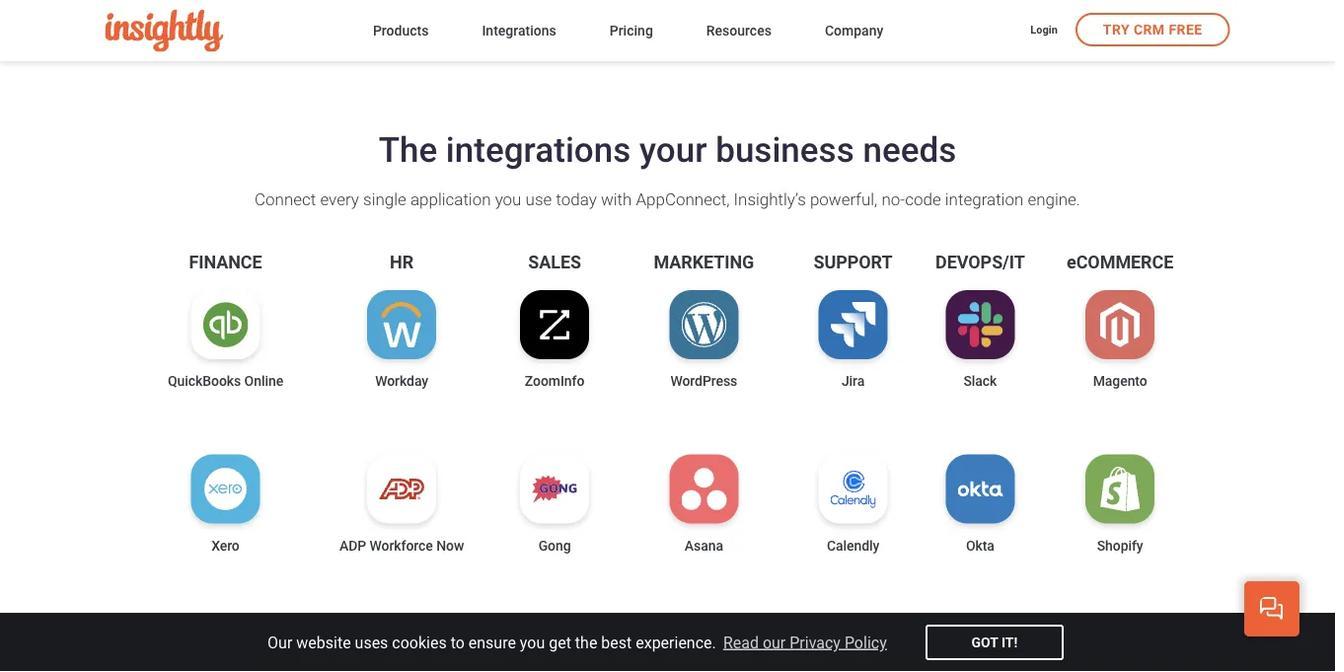 Task type: vqa. For each thing, say whether or not it's contained in the screenshot.
Apr on the left top of page
no



Task type: locate. For each thing, give the bounding box(es) containing it.
adp workforce now
[[339, 538, 464, 554]]

products link
[[373, 18, 429, 45]]

products
[[373, 22, 429, 39]]

company link
[[825, 18, 884, 45]]

support
[[814, 252, 893, 273]]

to
[[451, 633, 465, 652]]

1 vertical spatial you
[[520, 633, 545, 652]]

read our privacy policy button
[[720, 628, 890, 658]]

single
[[363, 189, 407, 209]]

got it! button
[[926, 625, 1064, 660]]

login link
[[1031, 22, 1058, 39]]

magento
[[1093, 373, 1148, 390]]

devops/it
[[936, 252, 1025, 273]]

hr
[[390, 252, 414, 273]]

zoominfo
[[525, 373, 585, 390]]

your
[[640, 130, 707, 170]]

insightly's
[[734, 189, 806, 209]]

you left the get
[[520, 633, 545, 652]]

gong
[[539, 538, 571, 554]]

no-
[[882, 189, 905, 209]]

code
[[905, 189, 941, 209]]

shopify
[[1097, 538, 1144, 554]]

website
[[296, 633, 351, 652]]

0 vertical spatial you
[[495, 189, 522, 209]]

quickbooks
[[168, 373, 241, 390]]

appconnect,
[[636, 189, 730, 209]]

today
[[556, 189, 597, 209]]

okta
[[966, 538, 995, 554]]

ecommerce
[[1067, 252, 1174, 273]]

the
[[575, 633, 598, 652]]

calendly
[[827, 538, 880, 554]]

jira
[[842, 373, 865, 390]]

needs
[[863, 130, 957, 170]]

workday
[[375, 373, 428, 390]]

with
[[601, 189, 632, 209]]

insightly logo image
[[105, 9, 224, 52]]

try crm free
[[1104, 22, 1203, 38]]

integrations link
[[482, 18, 557, 45]]

try crm free button
[[1076, 13, 1231, 46]]

our website uses cookies to ensure you get the best experience. read our privacy policy
[[268, 633, 887, 652]]

got it!
[[972, 634, 1018, 651]]

you
[[495, 189, 522, 209], [520, 633, 545, 652]]

policy
[[845, 633, 887, 652]]

business
[[716, 130, 855, 170]]

you inside cookieconsent dialog
[[520, 633, 545, 652]]

sales
[[528, 252, 581, 273]]

you left use
[[495, 189, 522, 209]]

adp
[[339, 538, 366, 554]]

now
[[437, 538, 464, 554]]

slack
[[964, 373, 997, 390]]



Task type: describe. For each thing, give the bounding box(es) containing it.
online
[[244, 373, 283, 390]]

finance
[[189, 252, 262, 273]]

the integrations your business needs
[[379, 130, 957, 170]]

cookies
[[392, 633, 447, 652]]

engine.
[[1028, 189, 1081, 209]]

insightly logo link
[[105, 9, 341, 52]]

it!
[[1002, 634, 1018, 651]]

quickbooks online
[[168, 373, 283, 390]]

workforce
[[370, 538, 433, 554]]

application
[[411, 189, 491, 209]]

every
[[320, 189, 359, 209]]

try
[[1104, 22, 1130, 38]]

marketing
[[654, 252, 754, 273]]

the
[[379, 130, 437, 170]]

resources
[[707, 22, 772, 39]]

our
[[268, 633, 293, 652]]

connect
[[255, 189, 316, 209]]

experience.
[[636, 633, 716, 652]]

cookieconsent dialog
[[0, 613, 1336, 672]]

pricing
[[610, 22, 653, 39]]

integration
[[946, 189, 1024, 209]]

crm
[[1134, 22, 1165, 38]]

xero
[[211, 538, 240, 554]]

uses
[[355, 633, 388, 652]]

login
[[1031, 23, 1058, 35]]

ensure
[[469, 633, 516, 652]]

asana
[[685, 538, 724, 554]]

pricing link
[[610, 18, 653, 45]]

try crm free link
[[1076, 13, 1231, 46]]

integrations
[[446, 130, 631, 170]]

got
[[972, 634, 998, 651]]

wordpress
[[671, 373, 738, 390]]

privacy
[[790, 633, 841, 652]]

best
[[602, 633, 632, 652]]

resources link
[[707, 18, 772, 45]]

read
[[724, 633, 759, 652]]

free
[[1169, 22, 1203, 38]]

company
[[825, 22, 884, 39]]

integrations
[[482, 22, 557, 39]]

our
[[763, 633, 786, 652]]

powerful,
[[810, 189, 878, 209]]

use
[[526, 189, 552, 209]]

get
[[549, 633, 571, 652]]

connect every single application you use today with appconnect, insightly's powerful, no-code integration engine.
[[255, 189, 1081, 209]]



